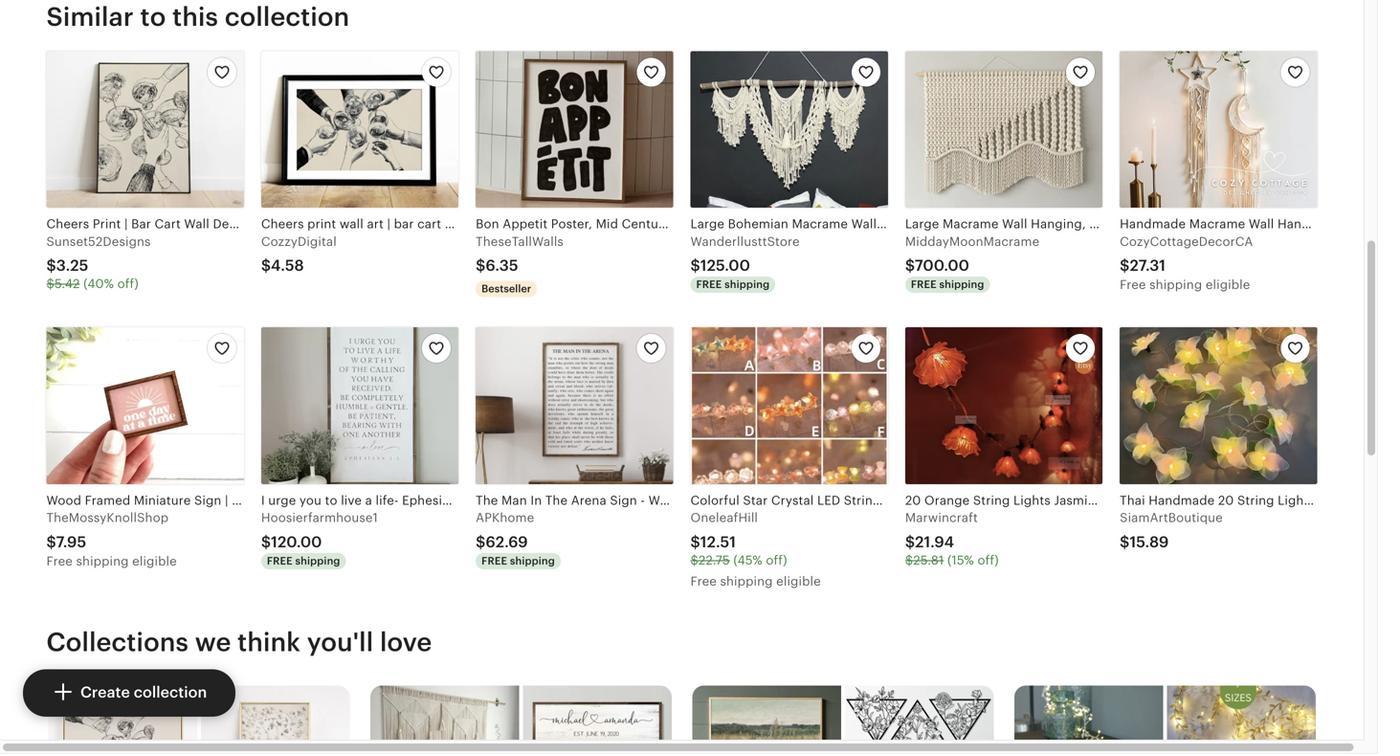Task type: vqa. For each thing, say whether or not it's contained in the screenshot.
Boho
no



Task type: describe. For each thing, give the bounding box(es) containing it.
apkhome
[[476, 511, 535, 525]]

thesetallwalls
[[476, 234, 564, 249]]

oneleafhill
[[691, 511, 758, 525]]

shipping for 62.69
[[510, 555, 555, 567]]

$ for 15.89
[[1120, 534, 1130, 551]]

$ for 21.94
[[906, 534, 916, 551]]

marwincraft $ 21.94 $ 25.81 (15% off)
[[906, 511, 999, 568]]

wall
[[852, 217, 877, 231]]

$ left (40%
[[46, 277, 55, 291]]

large bohemian macrame wall hanging headboard home decor wanderllusttstore $ 125.00 free shipping
[[691, 217, 1082, 291]]

bon appetit poster, mid century typography print, french quote poster, black and white kitchen wall art, maximalist kitchen print, printable image
[[476, 51, 674, 208]]

$ for 7.95
[[46, 534, 56, 551]]

handmade macrame wall hangings, boho macrame wall decor, boho home decor, farmhouse decor, wall art decoration, housewarming gift, natural image
[[1120, 51, 1318, 208]]

12.51
[[701, 534, 736, 551]]

120.00
[[271, 534, 322, 551]]

home
[[1006, 217, 1042, 231]]

large macrame wall hanging, modern fiber art tapestry, asymmetrical rope wall art, xl wide wall decor, woven artwork, textile headboard image
[[906, 51, 1103, 208]]

free for 27.31
[[1120, 278, 1147, 292]]

27.31
[[1130, 257, 1166, 274]]

$ for 12.51
[[691, 534, 701, 551]]

shipping inside oneleafhill $ 12.51 $ 22.75 (45% off) free shipping eligible
[[721, 575, 773, 589]]

cozzydigital
[[261, 234, 337, 249]]

(45%
[[734, 553, 763, 568]]

the man in the arena sign - wood framed sign - farm house wall decor -  #phs41 image
[[476, 328, 674, 485]]

siamartboutique
[[1120, 511, 1224, 525]]

flower wall decor set of 3, metal flowers wall hanging art, minimalist boho home decor, floral living room wall decor, gift for housewarming image
[[845, 686, 994, 755]]

free for 700.00
[[911, 279, 937, 291]]

master bedroom wall decor over the bed-marriage signs-bedroom signs above bed-wedding gift for couple-bridal shower gift-wall decor bedroom image
[[523, 686, 672, 755]]

4.58
[[271, 257, 304, 274]]

off) for 3.25
[[117, 277, 139, 291]]

we
[[195, 627, 231, 657]]

collections we think you'll love
[[46, 627, 432, 657]]

15.89
[[1130, 534, 1170, 551]]

6.35
[[486, 257, 519, 274]]

(15%
[[948, 553, 975, 568]]

cozycottagedecorca
[[1120, 234, 1254, 249]]

similar
[[46, 2, 134, 32]]

siamartboutique $ 15.89
[[1120, 511, 1224, 551]]

shipping for 27.31
[[1150, 278, 1203, 292]]

vintage floral wall art | antique botanical print | light academia wall art | cottagecore print | antique art | kikiandnim | printable art image
[[201, 686, 350, 755]]

25.81
[[914, 553, 944, 568]]

oneleafhill $ 12.51 $ 22.75 (45% off) free shipping eligible
[[691, 511, 821, 589]]

middaymoonmacrame $ 700.00 free shipping
[[906, 234, 1040, 291]]

crystal cluster - battery or plug in operated fairy light string image
[[1015, 686, 1164, 755]]

$ down oneleafhill
[[691, 553, 699, 568]]

to
[[140, 2, 166, 32]]

wanderllusttstore
[[691, 234, 800, 249]]

free for 62.69
[[482, 555, 508, 567]]

3.25
[[56, 257, 89, 274]]

think
[[238, 627, 301, 657]]

create collection
[[80, 684, 207, 702]]

7.95
[[56, 534, 86, 551]]

cheers print | bar cart wall decor | cheers sign | cheers printable wall art | bar cart accessories | bar cart art | digital download image
[[48, 686, 197, 755]]

shipping for 120.00
[[295, 555, 340, 567]]

i urge you to live a life- ephesians- large sign- large farmhouse sign- bible verse wall decor image
[[261, 328, 459, 485]]

macrame headboard, wall art decoration, large wall hanging, bohemian home decor tapestry, image
[[370, 686, 519, 755]]

5.42
[[55, 277, 80, 291]]

cozzydigital $ 4.58
[[261, 234, 337, 274]]

free for 120.00
[[267, 555, 293, 567]]

22.75
[[699, 553, 730, 568]]

off) for 12.51
[[766, 553, 788, 568]]

(40%
[[83, 277, 114, 291]]

themossyknollshop
[[46, 511, 169, 525]]

macrame
[[792, 217, 848, 231]]



Task type: locate. For each thing, give the bounding box(es) containing it.
2 vertical spatial free
[[691, 575, 717, 589]]

$ for 3.25
[[46, 257, 56, 274]]

hanging
[[881, 217, 932, 231]]

free down 120.00
[[267, 555, 293, 567]]

$
[[46, 257, 56, 274], [261, 257, 271, 274], [476, 257, 486, 274], [691, 257, 701, 274], [906, 257, 915, 274], [1120, 257, 1130, 274], [46, 277, 55, 291], [46, 534, 56, 551], [261, 534, 271, 551], [476, 534, 486, 551], [691, 534, 701, 551], [906, 534, 916, 551], [1120, 534, 1130, 551], [691, 553, 699, 568], [906, 553, 914, 568]]

$ down themossyknollshop at the left of the page
[[46, 534, 56, 551]]

hoosierfarmhouse1
[[261, 511, 378, 525]]

0 vertical spatial collection
[[225, 2, 350, 32]]

shipping inside cozycottagedecorca $ 27.31 free shipping eligible
[[1150, 278, 1203, 292]]

off) right the (15%
[[978, 553, 999, 568]]

cozycottagedecorca $ 27.31 free shipping eligible
[[1120, 234, 1254, 292]]

collection inside create collection button
[[134, 684, 207, 702]]

$ up 22.75
[[691, 534, 701, 551]]

love
[[380, 627, 432, 657]]

sunset52designs
[[46, 234, 151, 249]]

free inside apkhome $ 62.69 free shipping
[[482, 555, 508, 567]]

collections
[[46, 627, 189, 657]]

$ down hanging
[[906, 257, 915, 274]]

shipping down 125.00
[[725, 279, 770, 291]]

125.00
[[701, 257, 751, 274]]

free inside hoosierfarmhouse1 $ 120.00 free shipping
[[267, 555, 293, 567]]

you'll
[[307, 627, 374, 657]]

1 vertical spatial collection
[[134, 684, 207, 702]]

21.94
[[916, 534, 955, 551]]

apkhome $ 62.69 free shipping
[[476, 511, 555, 567]]

$ inside cozycottagedecorca $ 27.31 free shipping eligible
[[1120, 257, 1130, 274]]

shipping for 7.95
[[76, 554, 129, 569]]

2 horizontal spatial eligible
[[1206, 278, 1251, 292]]

collection right this
[[225, 2, 350, 32]]

off) inside sunset52designs $ 3.25 $ 5.42 (40% off)
[[117, 277, 139, 291]]

shipping down 120.00
[[295, 555, 340, 567]]

$ inside cozzydigital $ 4.58
[[261, 257, 271, 274]]

$ down cozzydigital
[[261, 257, 271, 274]]

free inside large bohemian macrame wall hanging headboard home decor wanderllusttstore $ 125.00 free shipping
[[697, 279, 722, 291]]

large bohemian macrame wall hanging headboard home decor image
[[691, 51, 888, 208]]

$ for 700.00
[[906, 257, 915, 274]]

bohemian
[[728, 217, 789, 231]]

1 horizontal spatial off)
[[766, 553, 788, 568]]

shipping for 700.00
[[940, 279, 985, 291]]

shipping inside 'middaymoonmacrame $ 700.00 free shipping'
[[940, 279, 985, 291]]

off) right (40%
[[117, 277, 139, 291]]

eligible inside oneleafhill $ 12.51 $ 22.75 (45% off) free shipping eligible
[[777, 575, 821, 589]]

cheers print wall art | bar cart wall decor | cheers sign | bar cart accessories | bar cart art | home decor| digital instant download image
[[261, 51, 459, 208]]

$ up the 25.81
[[906, 534, 916, 551]]

$ inside large bohemian macrame wall hanging headboard home decor wanderllusttstore $ 125.00 free shipping
[[691, 257, 701, 274]]

cheers print | bar cart wall decor | cheers print | cheers poster | bar cart accesories | bar cart art | cheers printable wall art image
[[46, 51, 244, 208]]

0 horizontal spatial off)
[[117, 277, 139, 291]]

similar to this collection
[[46, 2, 350, 32]]

collection
[[225, 2, 350, 32], [134, 684, 207, 702]]

shipping inside apkhome $ 62.69 free shipping
[[510, 555, 555, 567]]

eligible for 7.95
[[132, 554, 177, 569]]

$ inside siamartboutique $ 15.89
[[1120, 534, 1130, 551]]

$ for 6.35
[[476, 257, 486, 274]]

$ inside thesetallwalls $ 6.35 bestseller
[[476, 257, 486, 274]]

0 horizontal spatial eligible
[[132, 554, 177, 569]]

$ down large in the right top of the page
[[691, 257, 701, 274]]

bestseller
[[482, 283, 532, 295]]

$ up 5.42
[[46, 257, 56, 274]]

shipping inside themossyknollshop $ 7.95 free shipping eligible
[[76, 554, 129, 569]]

0 vertical spatial free
[[1120, 278, 1147, 292]]

$ down hoosierfarmhouse1
[[261, 534, 271, 551]]

$ inside themossyknollshop $ 7.95 free shipping eligible
[[46, 534, 56, 551]]

hoosierfarmhouse1 $ 120.00 free shipping
[[261, 511, 378, 567]]

off) inside marwincraft $ 21.94 $ 25.81 (15% off)
[[978, 553, 999, 568]]

thai handmade 20 string lights flower orchid fairy lights for bedroom home decor wall hanging lights wedding decor dorm lights vintage decor image
[[1120, 328, 1318, 485]]

off) for 21.94
[[978, 553, 999, 568]]

create collection button
[[23, 670, 236, 717]]

thesetallwalls $ 6.35 bestseller
[[476, 234, 564, 295]]

off)
[[117, 277, 139, 291], [766, 553, 788, 568], [978, 553, 999, 568]]

gold leaf fairy lights - christmas table decor - pre lit garland string lights - festive holiday home decorations - christmas room decor image
[[1167, 686, 1316, 755]]

free inside themossyknollshop $ 7.95 free shipping eligible
[[46, 554, 73, 569]]

1 vertical spatial free
[[46, 554, 73, 569]]

2 horizontal spatial off)
[[978, 553, 999, 568]]

shipping
[[1150, 278, 1203, 292], [725, 279, 770, 291], [940, 279, 985, 291], [76, 554, 129, 569], [295, 555, 340, 567], [510, 555, 555, 567], [721, 575, 773, 589]]

themossyknollshop $ 7.95 free shipping eligible
[[46, 511, 177, 569]]

shipping inside hoosierfarmhouse1 $ 120.00 free shipping
[[295, 555, 340, 567]]

$ for 62.69
[[476, 534, 486, 551]]

$ inside hoosierfarmhouse1 $ 120.00 free shipping
[[261, 534, 271, 551]]

shipping down 27.31 in the top of the page
[[1150, 278, 1203, 292]]

eligible inside themossyknollshop $ 7.95 free shipping eligible
[[132, 554, 177, 569]]

vintage wildflower field wall art | field of flowers art | botanical wildflower art | 167 image
[[693, 686, 841, 755]]

free down 125.00
[[697, 279, 722, 291]]

large
[[691, 217, 725, 231]]

off) right "(45%" on the right of page
[[766, 553, 788, 568]]

$ for 27.31
[[1120, 257, 1130, 274]]

shipping inside large bohemian macrame wall hanging headboard home decor wanderllusttstore $ 125.00 free shipping
[[725, 279, 770, 291]]

off) inside oneleafhill $ 12.51 $ 22.75 (45% off) free shipping eligible
[[766, 553, 788, 568]]

free down the 7.95
[[46, 554, 73, 569]]

$ up bestseller at left
[[476, 257, 486, 274]]

0 horizontal spatial free
[[46, 554, 73, 569]]

free down 62.69
[[482, 555, 508, 567]]

$ for 120.00
[[261, 534, 271, 551]]

colorful star crystal led string lights, fairy lights, christmas, and summer decoration, gifts, flower decoration lights  - 2m 20 lights image
[[691, 328, 888, 485]]

headboard
[[935, 217, 1003, 231]]

$ down siamartboutique
[[1120, 534, 1130, 551]]

1 horizontal spatial free
[[691, 575, 717, 589]]

free inside oneleafhill $ 12.51 $ 22.75 (45% off) free shipping eligible
[[691, 575, 717, 589]]

2 vertical spatial eligible
[[777, 575, 821, 589]]

eligible inside cozycottagedecorca $ 27.31 free shipping eligible
[[1206, 278, 1251, 292]]

62.69
[[486, 534, 528, 551]]

free
[[1120, 278, 1147, 292], [46, 554, 73, 569], [691, 575, 717, 589]]

free down '700.00'
[[911, 279, 937, 291]]

eligible for 27.31
[[1206, 278, 1251, 292]]

1 vertical spatial eligible
[[132, 554, 177, 569]]

1 horizontal spatial collection
[[225, 2, 350, 32]]

2 horizontal spatial free
[[1120, 278, 1147, 292]]

wood framed miniature sign | farmhouse type | tiered tray décor | handmade in u.s.a. - one day at a time image
[[46, 328, 244, 485]]

free down 22.75
[[691, 575, 717, 589]]

$ down cozycottagedecorca
[[1120, 257, 1130, 274]]

$ left the (15%
[[906, 553, 914, 568]]

$ inside 'middaymoonmacrame $ 700.00 free shipping'
[[906, 257, 915, 274]]

shipping down 62.69
[[510, 555, 555, 567]]

sunset52designs $ 3.25 $ 5.42 (40% off)
[[46, 234, 151, 291]]

20 orange string lights jasmine flower fairy lights bedroom home decor living room wall hanging light wedding decor dorm lights battery plug image
[[906, 328, 1103, 485]]

marwincraft
[[906, 511, 978, 525]]

shipping down the 7.95
[[76, 554, 129, 569]]

$ down apkhome
[[476, 534, 486, 551]]

0 vertical spatial eligible
[[1206, 278, 1251, 292]]

free inside cozycottagedecorca $ 27.31 free shipping eligible
[[1120, 278, 1147, 292]]

this
[[172, 2, 218, 32]]

create
[[80, 684, 130, 702]]

shipping down '700.00'
[[940, 279, 985, 291]]

$ inside apkhome $ 62.69 free shipping
[[476, 534, 486, 551]]

shipping down "(45%" on the right of page
[[721, 575, 773, 589]]

free inside 'middaymoonmacrame $ 700.00 free shipping'
[[911, 279, 937, 291]]

decor
[[1046, 217, 1082, 231]]

free for 7.95
[[46, 554, 73, 569]]

0 horizontal spatial collection
[[134, 684, 207, 702]]

700.00
[[915, 257, 970, 274]]

collection right create
[[134, 684, 207, 702]]

middaymoonmacrame
[[906, 234, 1040, 249]]

free down 27.31 in the top of the page
[[1120, 278, 1147, 292]]

$ for 4.58
[[261, 257, 271, 274]]

free
[[697, 279, 722, 291], [911, 279, 937, 291], [267, 555, 293, 567], [482, 555, 508, 567]]

eligible
[[1206, 278, 1251, 292], [132, 554, 177, 569], [777, 575, 821, 589]]

1 horizontal spatial eligible
[[777, 575, 821, 589]]



